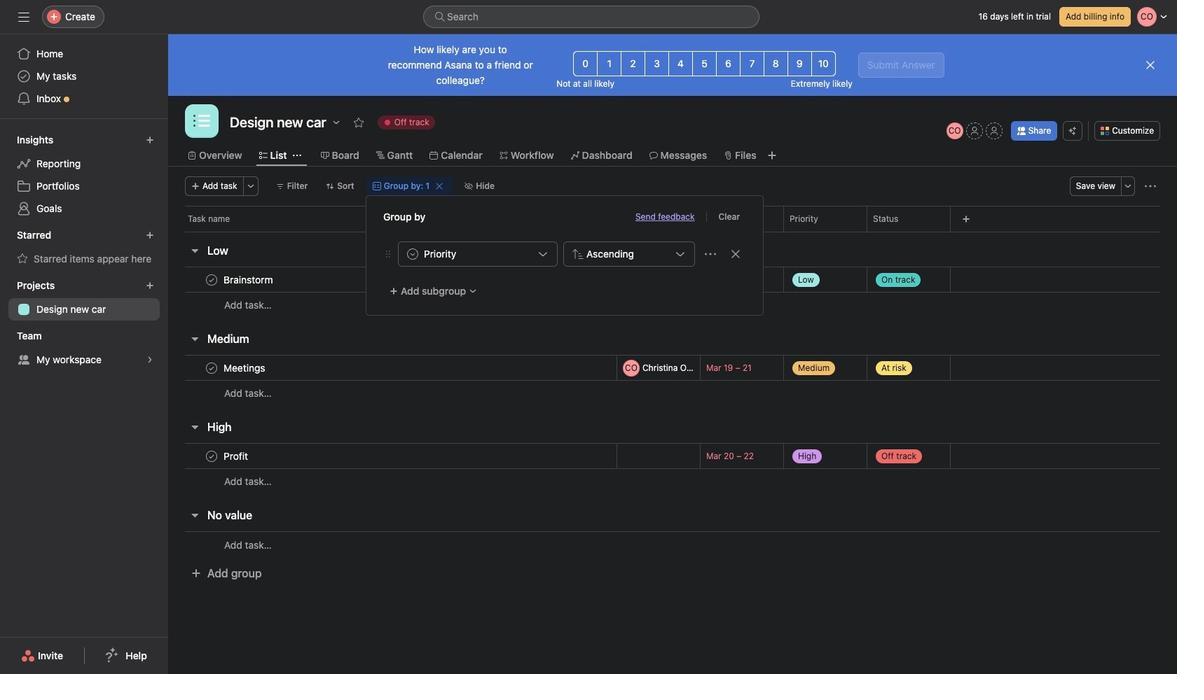 Task type: locate. For each thing, give the bounding box(es) containing it.
1 mark complete checkbox from the top
[[203, 272, 220, 288]]

0 vertical spatial collapse task list for this group image
[[189, 245, 200, 257]]

None radio
[[573, 51, 598, 76], [645, 51, 669, 76], [669, 51, 693, 76], [692, 51, 717, 76], [716, 51, 741, 76], [764, 51, 788, 76], [573, 51, 598, 76], [645, 51, 669, 76], [669, 51, 693, 76], [692, 51, 717, 76], [716, 51, 741, 76], [764, 51, 788, 76]]

2 mark complete image from the top
[[203, 360, 220, 377]]

show options for due date column image
[[764, 215, 772, 224]]

mark complete image
[[203, 272, 220, 288], [203, 360, 220, 377]]

header medium tree grid
[[168, 355, 1177, 406]]

task name text field right mark complete icon on the bottom
[[221, 450, 252, 464]]

mark complete image right see details, my workspace icon
[[203, 360, 220, 377]]

list image
[[193, 113, 210, 130]]

brainstorm cell
[[168, 267, 617, 293]]

task name text field right mark complete checkbox
[[221, 361, 270, 375]]

manage project members image
[[947, 123, 963, 139]]

mark complete image inside the "meetings" cell
[[203, 360, 220, 377]]

starred element
[[0, 223, 168, 273]]

task name text field for mark complete checkbox
[[221, 361, 270, 375]]

1 vertical spatial task name text field
[[221, 450, 252, 464]]

1 vertical spatial mark complete checkbox
[[203, 448, 220, 465]]

1 vertical spatial mark complete image
[[203, 360, 220, 377]]

1 task name text field from the top
[[221, 361, 270, 375]]

Mark complete checkbox
[[203, 360, 220, 377]]

mark complete checkbox inside brainstorm cell
[[203, 272, 220, 288]]

0 vertical spatial mark complete image
[[203, 272, 220, 288]]

Task name text field
[[221, 273, 277, 287]]

mark complete image
[[203, 448, 220, 465]]

show menu image
[[705, 249, 716, 260]]

collapse task list for this group image
[[189, 245, 200, 257], [189, 422, 200, 433], [189, 510, 200, 521]]

collapse task list for this group image for mark complete option within the brainstorm cell
[[189, 245, 200, 257]]

global element
[[0, 34, 168, 118]]

mark complete image for header medium tree grid
[[203, 360, 220, 377]]

1 vertical spatial collapse task list for this group image
[[189, 422, 200, 433]]

new insights image
[[146, 136, 154, 144]]

row
[[168, 206, 1177, 232], [185, 231, 1161, 233], [168, 267, 1177, 293], [168, 292, 1177, 318], [168, 355, 1177, 381], [168, 381, 1177, 406], [168, 444, 1177, 470], [168, 469, 1177, 495], [168, 532, 1177, 559]]

add to starred image
[[353, 117, 364, 128]]

dismiss image
[[1145, 60, 1156, 71]]

2 collapse task list for this group image from the top
[[189, 422, 200, 433]]

mark complete checkbox inside profit cell
[[203, 448, 220, 465]]

Mark complete checkbox
[[203, 272, 220, 288], [203, 448, 220, 465]]

mark complete image left task name text field
[[203, 272, 220, 288]]

0 vertical spatial task name text field
[[221, 361, 270, 375]]

Task name text field
[[221, 361, 270, 375], [221, 450, 252, 464]]

0 vertical spatial mark complete checkbox
[[203, 272, 220, 288]]

1 collapse task list for this group image from the top
[[189, 245, 200, 257]]

task name text field inside profit cell
[[221, 450, 252, 464]]

dialog
[[367, 196, 763, 315]]

hide sidebar image
[[18, 11, 29, 22]]

None radio
[[597, 51, 622, 76], [621, 51, 646, 76], [740, 51, 765, 76], [788, 51, 812, 76], [811, 51, 836, 76], [597, 51, 622, 76], [621, 51, 646, 76], [740, 51, 765, 76], [788, 51, 812, 76], [811, 51, 836, 76]]

mark complete image inside brainstorm cell
[[203, 272, 220, 288]]

profit cell
[[168, 444, 617, 470]]

new project or portfolio image
[[146, 282, 154, 290]]

option group
[[573, 51, 836, 76]]

insights element
[[0, 128, 168, 223]]

2 mark complete checkbox from the top
[[203, 448, 220, 465]]

2 task name text field from the top
[[221, 450, 252, 464]]

2 vertical spatial collapse task list for this group image
[[189, 510, 200, 521]]

list box
[[423, 6, 760, 28]]

1 mark complete image from the top
[[203, 272, 220, 288]]

task name text field inside the "meetings" cell
[[221, 361, 270, 375]]



Task type: describe. For each thing, give the bounding box(es) containing it.
projects element
[[0, 273, 168, 324]]

teams element
[[0, 324, 168, 374]]

header low tree grid
[[168, 267, 1177, 318]]

see details, my workspace image
[[146, 356, 154, 364]]

ask ai image
[[1069, 127, 1077, 135]]

mark complete checkbox for header low "tree grid"
[[203, 272, 220, 288]]

header high tree grid
[[168, 444, 1177, 495]]

meetings cell
[[168, 355, 617, 381]]

task name text field for mark complete option in the profit cell
[[221, 450, 252, 464]]

collapse task list for this group image for mark complete option in the profit cell
[[189, 422, 200, 433]]

more actions image
[[246, 182, 255, 191]]

add tab image
[[766, 150, 778, 161]]

mark complete checkbox for header high tree grid
[[203, 448, 220, 465]]

add field image
[[962, 215, 971, 224]]

remove image
[[730, 249, 742, 260]]

add items to starred image
[[146, 231, 154, 240]]

3 collapse task list for this group image from the top
[[189, 510, 200, 521]]

tab actions image
[[293, 151, 301, 160]]

mark complete image for header low "tree grid"
[[203, 272, 220, 288]]

collapse task list for this group image
[[189, 334, 200, 345]]

clear image
[[435, 182, 444, 191]]



Task type: vqa. For each thing, say whether or not it's contained in the screenshot.
leftmost of
no



